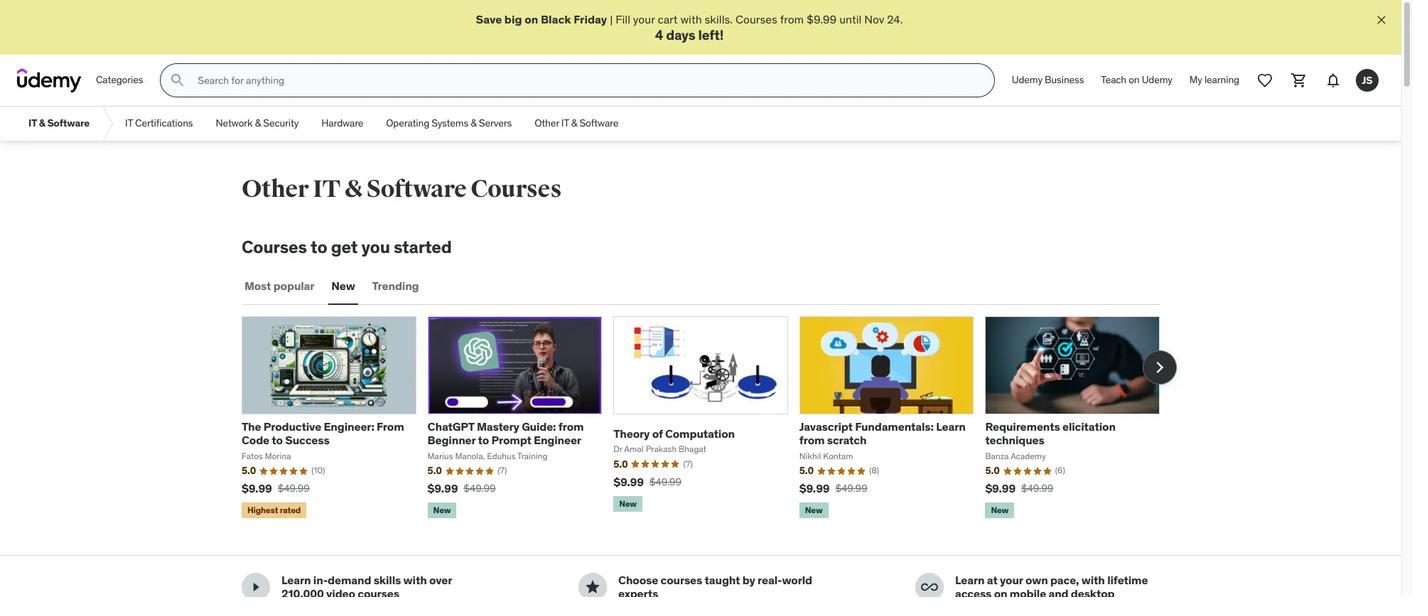 Task type: locate. For each thing, give the bounding box(es) containing it.
to left prompt
[[478, 433, 489, 447]]

success
[[285, 433, 330, 447]]

your
[[633, 12, 655, 26], [1001, 573, 1024, 588]]

1 horizontal spatial your
[[1001, 573, 1024, 588]]

2 horizontal spatial software
[[580, 117, 619, 130]]

software inside "link"
[[580, 117, 619, 130]]

0 horizontal spatial with
[[404, 573, 427, 588]]

the
[[242, 420, 261, 434]]

get
[[331, 236, 358, 258]]

2 udemy from the left
[[1142, 74, 1173, 86]]

2 horizontal spatial on
[[1129, 74, 1140, 86]]

javascript fundamentals: learn from scratch
[[800, 420, 966, 447]]

learn inside learn in-demand skills with over 210,000 video courses
[[282, 573, 311, 588]]

your right "fill"
[[633, 12, 655, 26]]

from
[[781, 12, 804, 26], [559, 420, 584, 434], [800, 433, 825, 447]]

0 horizontal spatial software
[[47, 117, 90, 130]]

from right 'guide:'
[[559, 420, 584, 434]]

0 vertical spatial on
[[525, 12, 539, 26]]

1 vertical spatial on
[[1129, 74, 1140, 86]]

2 horizontal spatial to
[[478, 433, 489, 447]]

0 horizontal spatial other
[[242, 174, 309, 204]]

to right code
[[272, 433, 283, 447]]

other inside "link"
[[535, 117, 559, 130]]

0 vertical spatial your
[[633, 12, 655, 26]]

udemy business link
[[1004, 63, 1093, 98]]

it down udemy image
[[28, 117, 37, 130]]

learn inside learn at your own pace, with lifetime access on mobile and desktop
[[956, 573, 985, 588]]

medium image
[[247, 579, 265, 596]]

2 horizontal spatial courses
[[736, 12, 778, 26]]

1 vertical spatial courses
[[471, 174, 562, 204]]

udemy left my
[[1142, 74, 1173, 86]]

2 medium image from the left
[[922, 579, 939, 596]]

video
[[326, 587, 355, 597]]

& for other it & software courses
[[345, 174, 363, 204]]

& for other it & software
[[572, 117, 578, 130]]

0 horizontal spatial udemy
[[1012, 74, 1043, 86]]

teach on udemy
[[1102, 74, 1173, 86]]

other for other it & software courses
[[242, 174, 309, 204]]

nov
[[865, 12, 885, 26]]

with inside learn at your own pace, with lifetime access on mobile and desktop
[[1082, 573, 1106, 588]]

1 vertical spatial your
[[1001, 573, 1024, 588]]

big
[[505, 12, 522, 26]]

1 horizontal spatial courses
[[661, 573, 703, 588]]

other down security
[[242, 174, 309, 204]]

software up the "started"
[[367, 174, 467, 204]]

trending
[[372, 279, 419, 293]]

1 horizontal spatial on
[[995, 587, 1008, 597]]

medium image for choose
[[585, 579, 602, 596]]

beginner
[[428, 433, 476, 447]]

on right teach
[[1129, 74, 1140, 86]]

& down search for anything text box
[[572, 117, 578, 130]]

until
[[840, 12, 862, 26]]

other it & software courses
[[242, 174, 562, 204]]

& for operating systems & servers
[[471, 117, 477, 130]]

& down udemy image
[[39, 117, 45, 130]]

2 vertical spatial on
[[995, 587, 1008, 597]]

desktop
[[1071, 587, 1115, 597]]

& left servers
[[471, 117, 477, 130]]

1 medium image from the left
[[585, 579, 602, 596]]

learn left at
[[956, 573, 985, 588]]

1 horizontal spatial courses
[[471, 174, 562, 204]]

on
[[525, 12, 539, 26], [1129, 74, 1140, 86], [995, 587, 1008, 597]]

courses inside choose courses taught by real-world experts
[[661, 573, 703, 588]]

computation
[[666, 426, 735, 441]]

0 horizontal spatial courses
[[358, 587, 400, 597]]

mastery
[[477, 420, 520, 434]]

courses
[[661, 573, 703, 588], [358, 587, 400, 597]]

medium image left access
[[922, 579, 939, 596]]

it certifications
[[125, 117, 193, 130]]

to inside the productive engineer: from code to success
[[272, 433, 283, 447]]

with right pace,
[[1082, 573, 1106, 588]]

from inside "javascript fundamentals: learn from scratch"
[[800, 433, 825, 447]]

network
[[216, 117, 253, 130]]

0 horizontal spatial medium image
[[585, 579, 602, 596]]

taught
[[705, 573, 741, 588]]

it up get
[[313, 174, 341, 204]]

1 horizontal spatial with
[[681, 12, 702, 26]]

lifetime
[[1108, 573, 1149, 588]]

it inside 'link'
[[28, 117, 37, 130]]

other it & software
[[535, 117, 619, 130]]

most popular
[[245, 279, 315, 293]]

it certifications link
[[114, 107, 204, 141]]

fill
[[616, 12, 631, 26]]

from inside chatgpt mastery guide: from beginner to prompt engineer
[[559, 420, 584, 434]]

demand
[[328, 573, 371, 588]]

1 udemy from the left
[[1012, 74, 1043, 86]]

it
[[28, 117, 37, 130], [125, 117, 133, 130], [562, 117, 569, 130], [313, 174, 341, 204]]

black
[[541, 12, 571, 26]]

learn inside "javascript fundamentals: learn from scratch"
[[937, 420, 966, 434]]

courses right video
[[358, 587, 400, 597]]

close image
[[1375, 13, 1389, 27]]

choose courses taught by real-world experts
[[619, 573, 813, 597]]

&
[[39, 117, 45, 130], [255, 117, 261, 130], [471, 117, 477, 130], [572, 117, 578, 130], [345, 174, 363, 204]]

courses left the taught
[[661, 573, 703, 588]]

1 vertical spatial other
[[242, 174, 309, 204]]

with up days
[[681, 12, 702, 26]]

software left arrow pointing to subcategory menu links icon
[[47, 117, 90, 130]]

& up courses to get you started
[[345, 174, 363, 204]]

chatgpt mastery guide: from beginner to prompt engineer
[[428, 420, 584, 447]]

software down search for anything text box
[[580, 117, 619, 130]]

0 horizontal spatial your
[[633, 12, 655, 26]]

popular
[[274, 279, 315, 293]]

to for the
[[272, 433, 283, 447]]

security
[[263, 117, 299, 130]]

0 horizontal spatial on
[[525, 12, 539, 26]]

friday
[[574, 12, 607, 26]]

from left $9.99
[[781, 12, 804, 26]]

javascript
[[800, 420, 853, 434]]

courses to get you started
[[242, 236, 452, 258]]

learn left in-
[[282, 573, 311, 588]]

courses
[[736, 12, 778, 26], [471, 174, 562, 204], [242, 236, 307, 258]]

with
[[681, 12, 702, 26], [404, 573, 427, 588], [1082, 573, 1106, 588]]

0 horizontal spatial courses
[[242, 236, 307, 258]]

other right servers
[[535, 117, 559, 130]]

learn right the 'fundamentals:'
[[937, 420, 966, 434]]

network & security
[[216, 117, 299, 130]]

categories
[[96, 74, 143, 86]]

access
[[956, 587, 992, 597]]

the productive engineer: from code to success link
[[242, 420, 404, 447]]

2 horizontal spatial with
[[1082, 573, 1106, 588]]

courses right skills.
[[736, 12, 778, 26]]

1 horizontal spatial software
[[367, 174, 467, 204]]

udemy business
[[1012, 74, 1085, 86]]

guide:
[[522, 420, 556, 434]]

over
[[429, 573, 452, 588]]

medium image
[[585, 579, 602, 596], [922, 579, 939, 596]]

to inside chatgpt mastery guide: from beginner to prompt engineer
[[478, 433, 489, 447]]

udemy left business
[[1012, 74, 1043, 86]]

udemy
[[1012, 74, 1043, 86], [1142, 74, 1173, 86]]

business
[[1045, 74, 1085, 86]]

courses down servers
[[471, 174, 562, 204]]

210,000
[[282, 587, 324, 597]]

to left get
[[311, 236, 328, 258]]

0 horizontal spatial to
[[272, 433, 283, 447]]

teach on udemy link
[[1093, 63, 1182, 98]]

on left "mobile"
[[995, 587, 1008, 597]]

my learning
[[1190, 74, 1240, 86]]

operating
[[386, 117, 430, 130]]

it down search for anything text box
[[562, 117, 569, 130]]

requirements elicitation techniques
[[986, 420, 1116, 447]]

fundamentals:
[[856, 420, 934, 434]]

your right at
[[1001, 573, 1024, 588]]

notifications image
[[1325, 72, 1343, 89]]

1 horizontal spatial other
[[535, 117, 559, 130]]

with left over
[[404, 573, 427, 588]]

you
[[362, 236, 390, 258]]

left!
[[699, 27, 724, 44]]

other it & software link
[[523, 107, 630, 141]]

on right big
[[525, 12, 539, 26]]

4
[[655, 27, 664, 44]]

on inside save big on black friday | fill your cart with skills. courses from $9.99 until nov 24. 4 days left!
[[525, 12, 539, 26]]

courses up most popular on the top
[[242, 236, 307, 258]]

software inside 'link'
[[47, 117, 90, 130]]

from
[[377, 420, 404, 434]]

new
[[332, 279, 355, 293]]

javascript fundamentals: learn from scratch link
[[800, 420, 966, 447]]

1 horizontal spatial udemy
[[1142, 74, 1173, 86]]

it inside "link"
[[562, 117, 569, 130]]

from left scratch
[[800, 433, 825, 447]]

theory of computation link
[[614, 426, 735, 441]]

medium image left experts
[[585, 579, 602, 596]]

0 vertical spatial courses
[[736, 12, 778, 26]]

techniques
[[986, 433, 1045, 447]]

1 horizontal spatial medium image
[[922, 579, 939, 596]]

with inside learn in-demand skills with over 210,000 video courses
[[404, 573, 427, 588]]

learn
[[937, 420, 966, 434], [282, 573, 311, 588], [956, 573, 985, 588]]

the productive engineer: from code to success
[[242, 420, 404, 447]]

0 vertical spatial other
[[535, 117, 559, 130]]



Task type: describe. For each thing, give the bounding box(es) containing it.
save big on black friday | fill your cart with skills. courses from $9.99 until nov 24. 4 days left!
[[476, 12, 903, 44]]

it right arrow pointing to subcategory menu links icon
[[125, 117, 133, 130]]

operating systems & servers link
[[375, 107, 523, 141]]

wishlist image
[[1257, 72, 1274, 89]]

js
[[1363, 74, 1373, 87]]

learn at your own pace, with lifetime access on mobile and desktop
[[956, 573, 1149, 597]]

with inside save big on black friday | fill your cart with skills. courses from $9.99 until nov 24. 4 days left!
[[681, 12, 702, 26]]

operating systems & servers
[[386, 117, 512, 130]]

arrow pointing to subcategory menu links image
[[101, 107, 114, 141]]

prompt
[[492, 433, 532, 447]]

skills
[[374, 573, 401, 588]]

engineer:
[[324, 420, 375, 434]]

teach
[[1102, 74, 1127, 86]]

24.
[[888, 12, 903, 26]]

learn in-demand skills with over 210,000 video courses
[[282, 573, 452, 597]]

network & security link
[[204, 107, 310, 141]]

world
[[782, 573, 813, 588]]

from inside save big on black friday | fill your cart with skills. courses from $9.99 until nov 24. 4 days left!
[[781, 12, 804, 26]]

next image
[[1149, 356, 1172, 379]]

1 horizontal spatial to
[[311, 236, 328, 258]]

trending button
[[369, 269, 422, 304]]

udemy image
[[17, 68, 82, 93]]

real-
[[758, 573, 782, 588]]

learn for learn in-demand skills with over 210,000 video courses
[[282, 573, 311, 588]]

learn for learn at your own pace, with lifetime access on mobile and desktop
[[956, 573, 985, 588]]

from for javascript fundamentals: learn from scratch
[[800, 433, 825, 447]]

elicitation
[[1063, 420, 1116, 434]]

save
[[476, 12, 502, 26]]

learning
[[1205, 74, 1240, 86]]

most
[[245, 279, 271, 293]]

carousel element
[[242, 316, 1178, 522]]

Search for anything text field
[[195, 68, 978, 93]]

js link
[[1351, 63, 1385, 98]]

it & software link
[[17, 107, 101, 141]]

theory
[[614, 426, 650, 441]]

days
[[666, 27, 696, 44]]

chatgpt
[[428, 420, 475, 434]]

on inside learn at your own pace, with lifetime access on mobile and desktop
[[995, 587, 1008, 597]]

udemy inside teach on udemy link
[[1142, 74, 1173, 86]]

own
[[1026, 573, 1049, 588]]

software for other it & software
[[580, 117, 619, 130]]

mobile
[[1010, 587, 1047, 597]]

productive
[[264, 420, 321, 434]]

scratch
[[828, 433, 867, 447]]

2 vertical spatial courses
[[242, 236, 307, 258]]

$9.99
[[807, 12, 837, 26]]

courses inside save big on black friday | fill your cart with skills. courses from $9.99 until nov 24. 4 days left!
[[736, 12, 778, 26]]

theory of computation
[[614, 426, 735, 441]]

certifications
[[135, 117, 193, 130]]

shopping cart with 0 items image
[[1291, 72, 1308, 89]]

hardware link
[[310, 107, 375, 141]]

pace,
[[1051, 573, 1080, 588]]

your inside learn at your own pace, with lifetime access on mobile and desktop
[[1001, 573, 1024, 588]]

software for other it & software courses
[[367, 174, 467, 204]]

engineer
[[534, 433, 582, 447]]

it & software
[[28, 117, 90, 130]]

choose
[[619, 573, 659, 588]]

to for chatgpt
[[478, 433, 489, 447]]

hardware
[[322, 117, 364, 130]]

cart
[[658, 12, 678, 26]]

of
[[653, 426, 663, 441]]

and
[[1049, 587, 1069, 597]]

categories button
[[87, 63, 152, 98]]

systems
[[432, 117, 469, 130]]

chatgpt mastery guide: from beginner to prompt engineer link
[[428, 420, 584, 447]]

experts
[[619, 587, 659, 597]]

udemy inside udemy business link
[[1012, 74, 1043, 86]]

& inside 'link'
[[39, 117, 45, 130]]

your inside save big on black friday | fill your cart with skills. courses from $9.99 until nov 24. 4 days left!
[[633, 12, 655, 26]]

|
[[610, 12, 613, 26]]

courses inside learn in-demand skills with over 210,000 video courses
[[358, 587, 400, 597]]

by
[[743, 573, 756, 588]]

my
[[1190, 74, 1203, 86]]

other for other it & software
[[535, 117, 559, 130]]

new button
[[329, 269, 358, 304]]

& left security
[[255, 117, 261, 130]]

from for chatgpt mastery guide: from beginner to prompt engineer
[[559, 420, 584, 434]]

servers
[[479, 117, 512, 130]]

started
[[394, 236, 452, 258]]

submit search image
[[169, 72, 187, 89]]

skills.
[[705, 12, 733, 26]]

code
[[242, 433, 270, 447]]

most popular button
[[242, 269, 317, 304]]

medium image for learn
[[922, 579, 939, 596]]

requirements elicitation techniques link
[[986, 420, 1116, 447]]

my learning link
[[1182, 63, 1249, 98]]



Task type: vqa. For each thing, say whether or not it's contained in the screenshot.
+7,000
no



